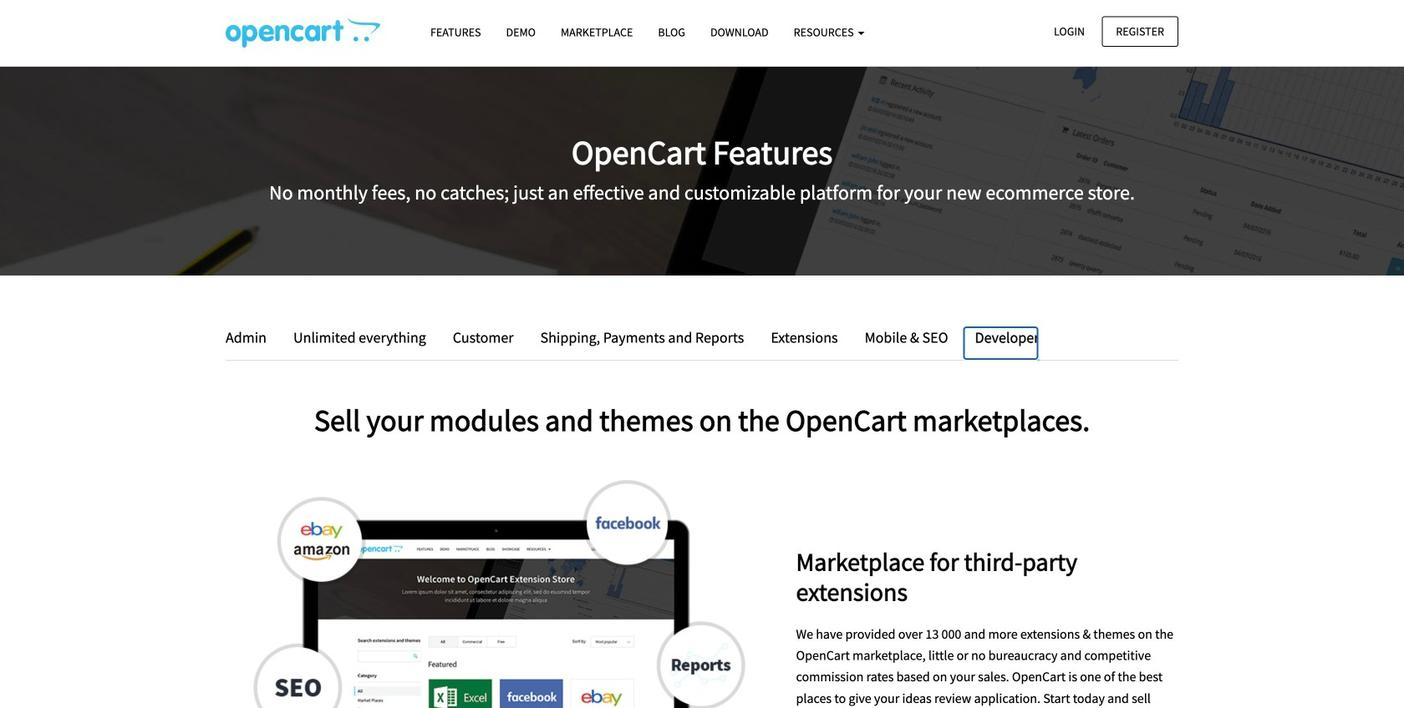 Task type: describe. For each thing, give the bounding box(es) containing it.
opencart - features image
[[226, 18, 380, 48]]



Task type: vqa. For each thing, say whether or not it's contained in the screenshot.
is within It changed how we interact with buyers. The conversations become more personalized and effective. Plus, it allows us to get away from traditional text search. However, you need to remember that this development is not perfect. You'll need to handle certain challenges we outlined above.
no



Task type: locate. For each thing, give the bounding box(es) containing it.
marketplace for third-party extensions image
[[226, 481, 771, 709]]



